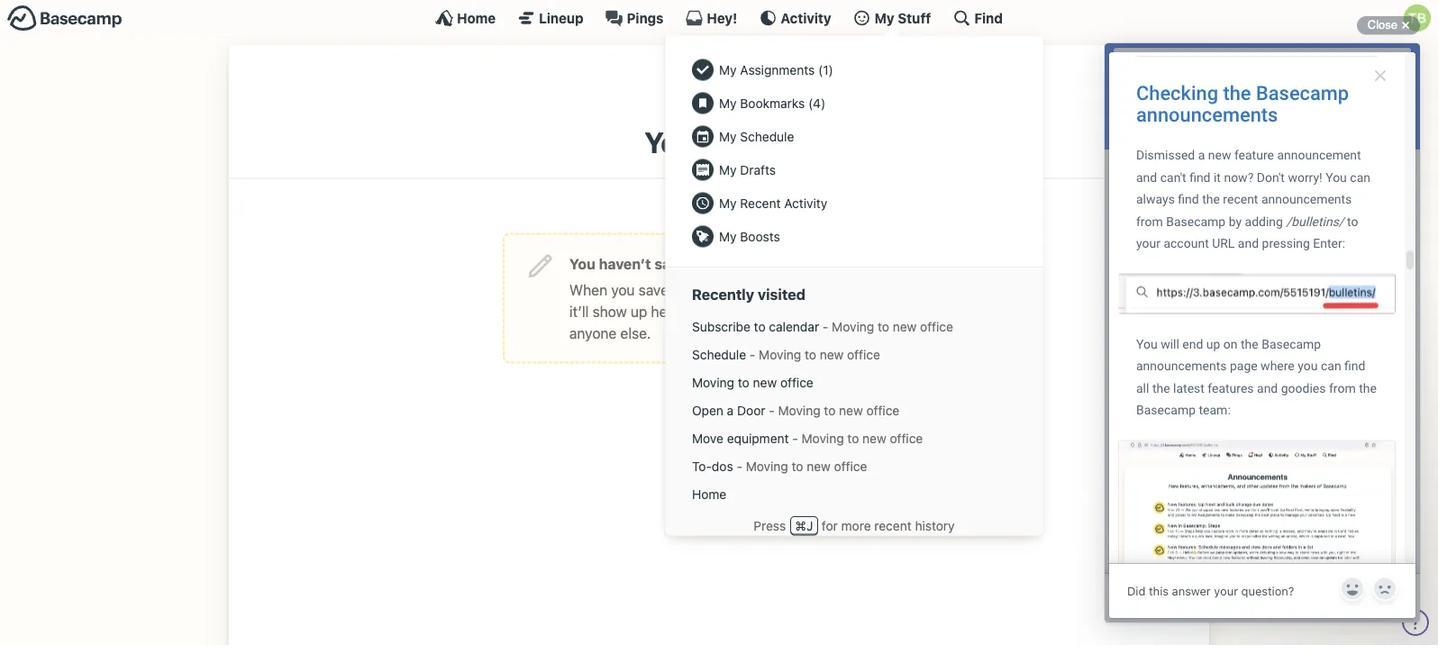 Task type: locate. For each thing, give the bounding box(es) containing it.
saved
[[655, 255, 696, 272]]

pings
[[627, 10, 664, 26]]

office
[[921, 319, 954, 334], [848, 347, 881, 362], [781, 375, 814, 390], [867, 403, 900, 418], [890, 431, 923, 446], [835, 459, 868, 474]]

1 vertical spatial activity
[[785, 196, 828, 211]]

0 horizontal spatial a
[[673, 281, 680, 298]]

activity right recent
[[785, 196, 828, 211]]

0 vertical spatial activity
[[781, 10, 832, 26]]

equipment
[[727, 431, 789, 446]]

home down to-
[[692, 487, 727, 502]]

to down moving to new office link
[[848, 431, 860, 446]]

or
[[747, 281, 760, 298]]

0 horizontal spatial home
[[457, 10, 496, 26]]

to right visible
[[850, 303, 863, 320]]

- right dos
[[737, 459, 743, 474]]

a right save
[[673, 281, 680, 298]]

my recent activity
[[719, 196, 828, 211]]

my recent activity link
[[683, 187, 1026, 220]]

my boosts
[[719, 229, 780, 244]]

my drafts link
[[683, 153, 1026, 187]]

(1)
[[819, 62, 834, 77]]

show
[[593, 303, 627, 320]]

0 vertical spatial home
[[457, 10, 496, 26]]

2 horizontal spatial a
[[852, 281, 860, 298]]

moving down calendar
[[759, 347, 802, 362]]

to up door
[[738, 375, 750, 390]]

my stuff element
[[683, 53, 1026, 253]]

subscribe
[[692, 319, 751, 334]]

history
[[915, 518, 955, 533]]

my left assignments
[[719, 62, 737, 77]]

boosts
[[740, 229, 780, 244]]

to
[[850, 303, 863, 320], [754, 319, 766, 334], [878, 319, 890, 334], [805, 347, 817, 362], [738, 375, 750, 390], [824, 403, 836, 418], [848, 431, 860, 446], [792, 459, 804, 474]]

a left door
[[727, 403, 734, 418]]

drafts for your drafts
[[711, 125, 794, 160]]

drafts up my drafts
[[711, 125, 794, 160]]

home left the lineup link
[[457, 10, 496, 26]]

you
[[612, 281, 635, 298]]

to-dos - moving to new office
[[692, 459, 868, 474]]

to down draft,
[[878, 319, 890, 334]]

schedule inside my stuff element
[[740, 129, 795, 144]]

- right door
[[769, 403, 775, 418]]

drafts
[[711, 125, 794, 160], [740, 162, 776, 177]]

else.
[[621, 324, 651, 342]]

hey! button
[[686, 9, 738, 27]]

my up my drafts
[[719, 129, 737, 144]]

aren't
[[764, 303, 802, 320]]

tim burton image
[[691, 63, 748, 121]]

document
[[764, 281, 830, 298]]

to down "subscribe to calendar - moving to new office"
[[805, 347, 817, 362]]

drafts for my drafts
[[740, 162, 776, 177]]

home link
[[436, 9, 496, 27], [683, 481, 1026, 509]]

activity up '(1)'
[[781, 10, 832, 26]]

0 vertical spatial drafts
[[711, 125, 794, 160]]

1 vertical spatial home link
[[683, 481, 1026, 509]]

moving down as
[[832, 319, 875, 334]]

your down tim burton image at the top
[[645, 125, 705, 160]]

1 horizontal spatial a
[[727, 403, 734, 418]]

schedule down subscribe
[[692, 347, 747, 362]]

moving
[[832, 319, 875, 334], [759, 347, 802, 362], [692, 375, 735, 390], [779, 403, 821, 418], [802, 431, 844, 446], [746, 459, 789, 474]]

to up move equipment - moving to new office
[[824, 403, 836, 418]]

moving to new office
[[692, 375, 814, 390]]

press
[[754, 518, 786, 533]]

your drafts
[[645, 125, 794, 160]]

move
[[692, 431, 724, 446]]

my up any
[[719, 229, 737, 244]]

stuff
[[898, 10, 932, 26]]

- up moving to new office
[[750, 347, 756, 362]]

activity
[[781, 10, 832, 26], [785, 196, 828, 211]]

your
[[645, 125, 705, 160], [688, 303, 718, 320]]

move equipment - moving to new office
[[692, 431, 923, 446]]

my down your drafts
[[719, 162, 737, 177]]

drafts up or
[[728, 255, 770, 272]]

drafts inside "my drafts" link
[[740, 162, 776, 177]]

1 vertical spatial schedule
[[692, 347, 747, 362]]

home link up more
[[683, 481, 1026, 509]]

moving up open
[[692, 375, 735, 390]]

1 vertical spatial home
[[692, 487, 727, 502]]

main element
[[0, 0, 1439, 557]]

1 vertical spatial drafts
[[722, 303, 760, 320]]

drafts
[[728, 255, 770, 272], [722, 303, 760, 320]]

moving down equipment
[[746, 459, 789, 474]]

my left stuff
[[875, 10, 895, 26]]

0 horizontal spatial home link
[[436, 9, 496, 27]]

any
[[700, 255, 725, 272]]

0 vertical spatial schedule
[[740, 129, 795, 144]]

visible
[[805, 303, 847, 320]]

home link left the lineup link
[[436, 9, 496, 27]]

my bookmarks (4)
[[719, 96, 826, 110]]

1 horizontal spatial home link
[[683, 481, 1026, 509]]

1 vertical spatial drafts
[[740, 162, 776, 177]]

⌘ j for more recent history
[[796, 518, 955, 533]]

my boosts link
[[683, 220, 1026, 253]]

0 vertical spatial your
[[645, 125, 705, 160]]

schedule
[[740, 129, 795, 144], [692, 347, 747, 362]]

when
[[570, 281, 608, 298]]

find
[[975, 10, 1003, 26]]

(4)
[[809, 96, 826, 110]]

as
[[834, 281, 849, 298]]

to inside you haven't saved any drafts yet when you save a message or document as a draft, it'll show up here. your drafts aren't visible to anyone else.
[[850, 303, 863, 320]]

my schedule
[[719, 129, 795, 144]]

drafts down or
[[722, 303, 760, 320]]

cross small image
[[1396, 14, 1417, 36], [1396, 14, 1417, 36]]

-
[[823, 319, 829, 334], [750, 347, 756, 362], [769, 403, 775, 418], [793, 431, 799, 446], [737, 459, 743, 474]]

open a door - moving to new office
[[692, 403, 900, 418]]

j
[[807, 518, 814, 533]]

my stuff button
[[853, 9, 932, 27]]

drafts down my schedule
[[740, 162, 776, 177]]

a
[[673, 281, 680, 298], [852, 281, 860, 298], [727, 403, 734, 418]]

dos
[[712, 459, 734, 474]]

your down message
[[688, 303, 718, 320]]

1 horizontal spatial home
[[692, 487, 727, 502]]

my drafts
[[719, 162, 776, 177]]

your inside you haven't saved any drafts yet when you save a message or document as a draft, it'll show up here. your drafts aren't visible to anyone else.
[[688, 303, 718, 320]]

more
[[842, 518, 871, 533]]

my up your drafts
[[719, 96, 737, 110]]

new
[[893, 319, 917, 334], [820, 347, 844, 362], [753, 375, 777, 390], [839, 403, 863, 418], [863, 431, 887, 446], [807, 459, 831, 474]]

close
[[1368, 18, 1398, 32]]

my for my recent activity
[[719, 196, 737, 211]]

my inside popup button
[[875, 10, 895, 26]]

0 vertical spatial drafts
[[728, 255, 770, 272]]

lineup link
[[518, 9, 584, 27]]

schedule down my bookmarks (4)
[[740, 129, 795, 144]]

moving up move equipment - moving to new office
[[779, 403, 821, 418]]

my left recent
[[719, 196, 737, 211]]

0 vertical spatial home link
[[436, 9, 496, 27]]

activity link
[[759, 9, 832, 27]]

⌘
[[796, 518, 807, 533]]

calendar
[[769, 319, 820, 334]]

a right as
[[852, 281, 860, 298]]

my
[[875, 10, 895, 26], [719, 62, 737, 77], [719, 96, 737, 110], [719, 129, 737, 144], [719, 162, 737, 177], [719, 196, 737, 211], [719, 229, 737, 244]]

1 vertical spatial your
[[688, 303, 718, 320]]

home
[[457, 10, 496, 26], [692, 487, 727, 502]]

schedule inside recently visited pages element
[[692, 347, 747, 362]]



Task type: vqa. For each thing, say whether or not it's contained in the screenshot.
bottom "For"
no



Task type: describe. For each thing, give the bounding box(es) containing it.
yet
[[774, 255, 796, 272]]

recently
[[692, 286, 755, 304]]

activity inside my stuff element
[[785, 196, 828, 211]]

recently visited
[[692, 286, 806, 304]]

subscribe to calendar - moving to new office
[[692, 319, 954, 334]]

my assignments (1)
[[719, 62, 834, 77]]

moving to new office link
[[683, 369, 1026, 397]]

office inside moving to new office link
[[781, 375, 814, 390]]

my for my drafts
[[719, 162, 737, 177]]

my for my boosts
[[719, 229, 737, 244]]

my schedule link
[[683, 120, 1026, 153]]

bookmarks
[[740, 96, 805, 110]]

my stuff
[[875, 10, 932, 26]]

recent
[[740, 196, 781, 211]]

anyone
[[570, 324, 617, 342]]

you haven't saved any drafts yet when you save a message or document as a draft, it'll show up here. your drafts aren't visible to anyone else.
[[570, 255, 899, 342]]

my for my bookmarks (4)
[[719, 96, 737, 110]]

my for my schedule
[[719, 129, 737, 144]]

- right calendar
[[823, 319, 829, 334]]

save
[[639, 281, 669, 298]]

to down move equipment - moving to new office
[[792, 459, 804, 474]]

close button
[[1358, 14, 1421, 36]]

here.
[[651, 303, 684, 320]]

hey!
[[707, 10, 738, 26]]

message
[[684, 281, 743, 298]]

pings button
[[605, 9, 664, 27]]

my for my stuff
[[875, 10, 895, 26]]

to down recently visited
[[754, 319, 766, 334]]

schedule - moving to new office
[[692, 347, 881, 362]]

up
[[631, 303, 648, 320]]

draft,
[[864, 281, 899, 298]]

to-
[[692, 459, 712, 474]]

assignments
[[740, 62, 815, 77]]

my for my assignments (1)
[[719, 62, 737, 77]]

door
[[738, 403, 766, 418]]

visited
[[758, 286, 806, 304]]

lineup
[[539, 10, 584, 26]]

- down open a door - moving to new office in the bottom of the page
[[793, 431, 799, 446]]

for
[[822, 518, 838, 533]]

find button
[[953, 9, 1003, 27]]

recently visited pages element
[[683, 313, 1026, 509]]

recent
[[875, 518, 912, 533]]

home inside recently visited pages element
[[692, 487, 727, 502]]

haven't
[[599, 255, 651, 272]]

you
[[570, 255, 596, 272]]

moving down open a door - moving to new office in the bottom of the page
[[802, 431, 844, 446]]

open
[[692, 403, 724, 418]]

it'll
[[570, 303, 589, 320]]

switch accounts image
[[7, 5, 123, 32]]



